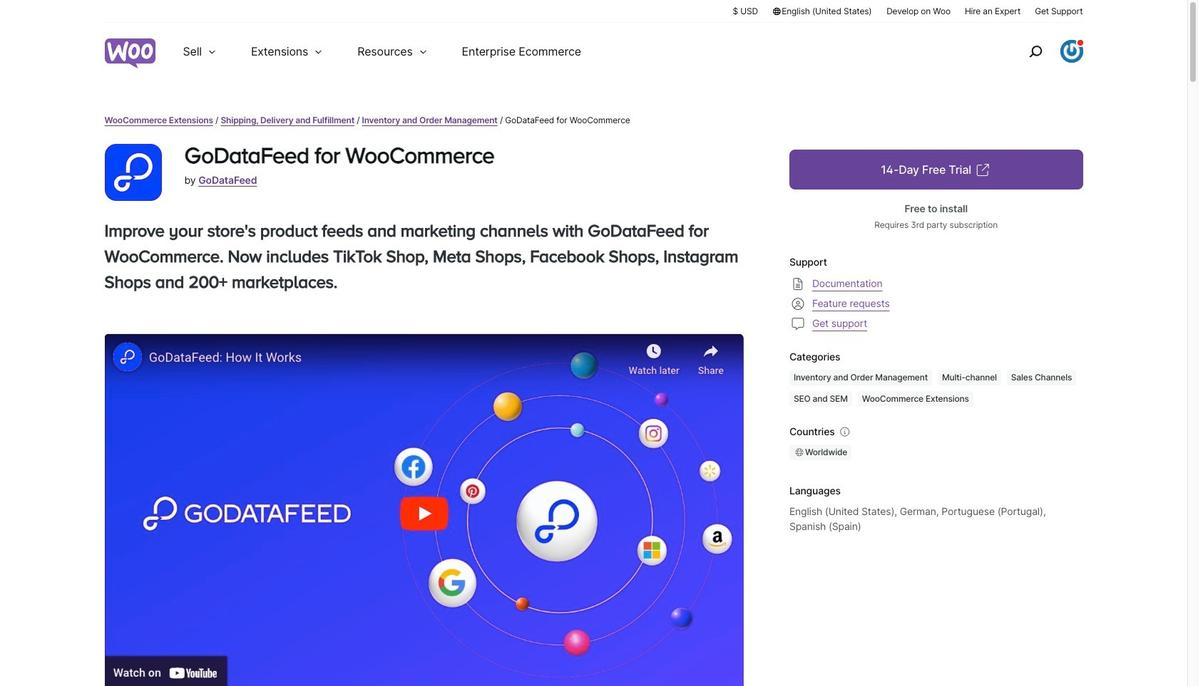 Task type: describe. For each thing, give the bounding box(es) containing it.
file lines image
[[789, 275, 807, 292]]

service navigation menu element
[[998, 28, 1083, 75]]

search image
[[1024, 40, 1047, 63]]



Task type: locate. For each thing, give the bounding box(es) containing it.
product icon image
[[104, 144, 162, 201]]

circle user image
[[789, 295, 807, 312]]

open account menu image
[[1060, 40, 1083, 63]]

message image
[[789, 315, 807, 332]]

circle info image
[[838, 425, 852, 440]]

external link image
[[974, 161, 992, 178]]

globe image
[[794, 448, 805, 459]]

breadcrumb element
[[104, 114, 1083, 127]]



